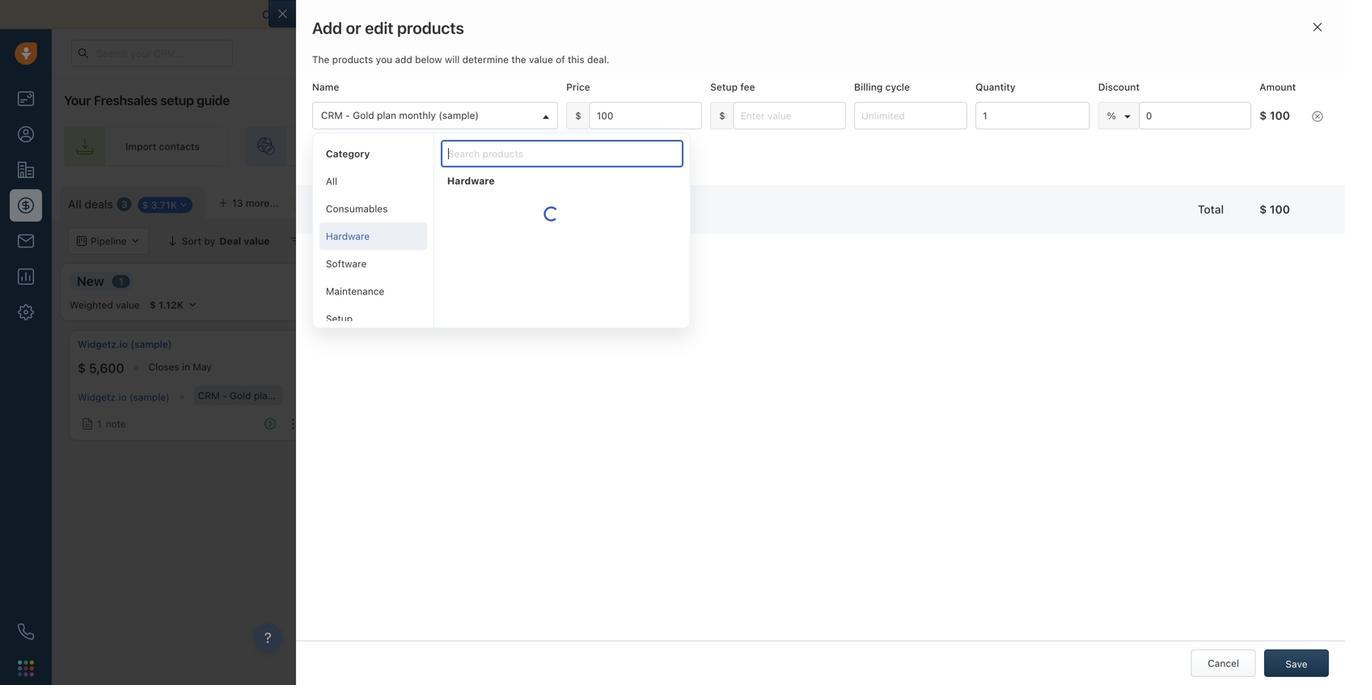 Task type: locate. For each thing, give the bounding box(es) containing it.
below
[[415, 54, 442, 65]]

crm - gold plan monthly (sample) down the 'may'
[[198, 390, 356, 401]]

fee inside add or edit products dialog
[[741, 81, 755, 93]]

hardware
[[447, 175, 495, 187], [326, 231, 370, 242]]

1 horizontal spatial products
[[397, 18, 464, 37]]

to right 'mailbox'
[[381, 8, 392, 21]]

$ left 'add' at the top left of the page
[[372, 51, 379, 65]]

0 vertical spatial qualification
[[544, 212, 603, 224]]

0 vertical spatial of
[[638, 8, 649, 21]]

setup fee down maintenance
[[365, 339, 402, 348]]

new inside techcave (sample) dialog
[[395, 212, 416, 224]]

deals inside import deals button
[[1198, 195, 1223, 206]]

$ 100 down amount at the right top
[[1260, 109, 1291, 122]]

add inside add deal button
[[1288, 195, 1307, 206]]

2 vertical spatial monthly
[[276, 390, 313, 401]]

crm - gold plan monthly (sample) up 'unlimited billing cycles'
[[400, 305, 561, 316]]

related for related contact
[[312, 124, 347, 135]]

crm - gold plan monthly (sample) inside dropdown button
[[321, 110, 479, 121]]

invite your team
[[516, 141, 591, 152]]

0 vertical spatial monthly
[[399, 110, 436, 121]]

determine
[[463, 54, 509, 65]]

bring in website leads link
[[245, 126, 438, 167]]

1 note
[[97, 418, 126, 430]]

1 vertical spatial setup
[[326, 313, 353, 325]]

acme
[[341, 339, 367, 350]]

(sample) down closes
[[129, 392, 170, 403]]

unlimited
[[435, 318, 472, 328]]

1 vertical spatial --
[[365, 356, 375, 369]]

1 horizontal spatial new
[[395, 212, 416, 224]]

acme inc (sample) link
[[341, 337, 428, 351]]

sales for sales owner
[[825, 124, 850, 135]]

connect
[[262, 8, 307, 21]]

0 vertical spatial deal
[[1310, 195, 1330, 206]]

$ left 5,600
[[78, 361, 86, 376]]

related account techcave (sample)
[[569, 124, 659, 150]]

setup fee up "route leads to your team" link
[[711, 81, 755, 93]]

2 horizontal spatial plan
[[457, 305, 477, 316]]

sales for sales activities
[[691, 91, 716, 102]]

task
[[551, 91, 572, 102]]

enter value number field right % button
[[1139, 102, 1252, 130]]

sales owner
[[825, 124, 880, 135]]

in for website
[[334, 141, 342, 152]]

add
[[395, 54, 413, 65]]

sales activities button up 'route'
[[667, 83, 784, 111]]

$ 100 up search field
[[1260, 203, 1291, 216]]

may
[[193, 361, 212, 373]]

2 horizontal spatial gold
[[432, 305, 454, 316]]

your left or
[[310, 8, 334, 21]]

2 horizontal spatial all
[[414, 235, 426, 247]]

maintenance
[[326, 286, 385, 297]]

0 vertical spatial new
[[395, 212, 416, 224]]

-- up acme inc (sample)
[[411, 318, 419, 328]]

add product button
[[792, 83, 881, 111]]

0 vertical spatial gold
[[353, 110, 374, 121]]

1 horizontal spatial add deal
[[1288, 195, 1330, 206]]

sales left owner
[[825, 124, 850, 135]]

3 enter value number field from the left
[[976, 102, 1091, 130]]

1 horizontal spatial team
[[791, 141, 814, 152]]

widgetz.io (sample) up note
[[78, 392, 170, 403]]

sales inside button
[[691, 91, 716, 102]]

to right 'route'
[[755, 141, 765, 152]]

1 horizontal spatial to
[[755, 141, 765, 152]]

1 vertical spatial setup fee
[[365, 339, 402, 348]]

value
[[529, 54, 553, 65]]

1 horizontal spatial setup
[[365, 339, 388, 348]]

1 horizontal spatial crm
[[321, 110, 343, 121]]

1 down all deal owners button
[[431, 276, 436, 287]]

0 horizontal spatial all
[[68, 198, 82, 211]]

import
[[125, 141, 156, 152], [1164, 195, 1195, 206]]

fee right "inc"
[[390, 339, 402, 348]]

qualification inside 'link'
[[544, 212, 603, 224]]

gold inside crm - gold plan monthly (sample) dropdown button
[[353, 110, 374, 121]]

will
[[445, 54, 460, 65]]

2 horizontal spatial setup
[[711, 81, 738, 93]]

your for invite
[[544, 141, 565, 152]]

of right sync on the left of page
[[638, 8, 649, 21]]

techcave inside related account techcave (sample)
[[569, 139, 613, 150]]

your for connect
[[310, 8, 334, 21]]

conversations.
[[683, 8, 761, 21]]

0 vertical spatial setup fee
[[711, 81, 755, 93]]

1 vertical spatial all
[[68, 198, 82, 211]]

products up below
[[397, 18, 464, 37]]

leads
[[384, 141, 409, 152], [728, 141, 753, 152]]

techcave for quote
[[592, 260, 636, 271]]

billing cycle
[[855, 81, 910, 93]]

hardware up software
[[326, 231, 370, 242]]

add
[[312, 18, 342, 37], [816, 91, 834, 102], [328, 154, 346, 166], [1288, 195, 1307, 206], [695, 349, 714, 360]]

deals up the won at the right of the page
[[1198, 195, 1223, 206]]

1 related from the left
[[312, 124, 347, 135]]

products
[[365, 257, 425, 274]]

1 horizontal spatial in
[[334, 141, 342, 152]]

2 leads from the left
[[728, 141, 753, 152]]

$ right the won at the right of the page
[[1260, 203, 1267, 216]]

all down new link
[[414, 235, 426, 247]]

%
[[1108, 110, 1117, 121]]

1 vertical spatial gold
[[432, 305, 454, 316]]

related up bring
[[312, 124, 347, 135]]

products left you
[[332, 54, 373, 65]]

1 right container_wx8msf4aqz5i3rn1 icon at the bottom
[[97, 418, 102, 430]]

won
[[1218, 212, 1239, 224]]

4 enter value number field from the left
[[1139, 102, 1252, 130]]

2 widgetz.io (sample) link from the top
[[78, 392, 170, 403]]

0 horizontal spatial deals
[[84, 198, 113, 211]]

2 horizontal spatial monthly
[[480, 305, 517, 316]]

widgetz.io up 1 note
[[78, 392, 127, 403]]

of left this
[[556, 54, 565, 65]]

connect your mailbox link
[[262, 8, 381, 21]]

setup up 'route'
[[711, 81, 738, 93]]

crm inside crm - gold plan monthly (sample) dropdown button
[[321, 110, 343, 121]]

enter value number field up techcave (sample) link on the top left of the page
[[590, 102, 702, 130]]

invite
[[516, 141, 541, 152]]

1 vertical spatial crm - gold plan monthly (sample)
[[400, 305, 561, 316]]

1 vertical spatial 100
[[1270, 109, 1291, 122]]

$
[[372, 51, 379, 65], [1260, 109, 1267, 122], [575, 110, 582, 121], [719, 110, 726, 121], [1260, 203, 1267, 216], [78, 361, 86, 376]]

billing
[[474, 318, 498, 328]]

1 vertical spatial sales
[[825, 124, 850, 135]]

1 horizontal spatial related
[[569, 124, 603, 135]]

discount
[[1099, 81, 1140, 93]]

all left 3
[[68, 198, 82, 211]]

1 filter applied button
[[280, 227, 386, 255]]

note
[[487, 91, 509, 102]]

monthly inside dropdown button
[[399, 110, 436, 121]]

1 vertical spatial techcave
[[569, 139, 613, 150]]

2 vertical spatial crm
[[198, 390, 220, 401]]

0 horizontal spatial of
[[556, 54, 565, 65]]

2 horizontal spatial deal
[[1310, 195, 1330, 206]]

deals left 3
[[84, 198, 113, 211]]

1 horizontal spatial your
[[544, 141, 565, 152]]

1 horizontal spatial gold
[[353, 110, 374, 121]]

(sample) up cycles
[[520, 305, 561, 316]]

crm up related contact
[[321, 110, 343, 121]]

(sample)
[[445, 19, 509, 38], [439, 110, 479, 121], [616, 139, 659, 150], [690, 260, 731, 271], [520, 305, 561, 316], [131, 339, 172, 350], [386, 339, 428, 350], [316, 390, 356, 401], [129, 392, 170, 403]]

0 vertical spatial container_wx8msf4aqz5i3rn1 image
[[291, 235, 302, 247]]

0 horizontal spatial setup
[[326, 313, 353, 325]]

your
[[310, 8, 334, 21], [544, 141, 565, 152], [767, 141, 788, 152]]

add product
[[816, 91, 873, 102]]

(sample) up closes
[[131, 339, 172, 350]]

contacts
[[159, 141, 200, 152]]

new down all deals link
[[77, 274, 104, 289]]

0 vertical spatial setup
[[711, 81, 738, 93]]

-- down "inc"
[[365, 356, 375, 369]]

0 vertical spatial $ 100
[[372, 51, 403, 65]]

widgetz.io up $ 5,600
[[78, 339, 128, 350]]

crm down the 'may'
[[198, 390, 220, 401]]

related up techcave (sample) link on the top left of the page
[[569, 124, 603, 135]]

fee up route leads to your team
[[741, 81, 755, 93]]

100 inside techcave (sample) dialog
[[382, 51, 403, 65]]

leads right 'route'
[[728, 141, 753, 152]]

the products you add below will determine the value of this deal.
[[312, 54, 610, 65]]

all for deal
[[414, 235, 426, 247]]

0 vertical spatial crm
[[321, 110, 343, 121]]

route leads to your team link
[[636, 126, 843, 167]]

0 vertical spatial crm - gold plan monthly (sample)
[[321, 110, 479, 121]]

crm - gold plan monthly (sample) link
[[400, 305, 561, 316]]

(sample) inside related account techcave (sample)
[[616, 139, 659, 150]]

widgetz.io (sample)
[[78, 339, 172, 350], [78, 392, 170, 403]]

qualification
[[544, 212, 603, 224], [339, 274, 417, 289]]

gold
[[353, 110, 374, 121], [432, 305, 454, 316], [230, 390, 251, 401]]

(sample) inside button
[[386, 339, 428, 350]]

new
[[395, 212, 416, 224], [77, 274, 104, 289]]

2 vertical spatial all
[[414, 235, 426, 247]]

o
[[307, 197, 315, 209]]

1 horizontal spatial --
[[411, 318, 419, 328]]

(sample) down account
[[616, 139, 659, 150]]

deals for all
[[84, 198, 113, 211]]

(sample) right "inc"
[[386, 339, 428, 350]]

1 horizontal spatial fee
[[741, 81, 755, 93]]

0 horizontal spatial new
[[77, 274, 104, 289]]

all up "created:"
[[326, 176, 337, 187]]

0 horizontal spatial team
[[567, 141, 591, 152]]

all for deals
[[68, 198, 82, 211]]

2 related from the left
[[569, 124, 603, 135]]

expected
[[1081, 124, 1124, 135]]

1 vertical spatial crm
[[400, 305, 423, 316]]

(sample) down acme
[[316, 390, 356, 401]]

amount
[[1260, 81, 1297, 93]]

$ down amount at the right top
[[1260, 109, 1267, 122]]

0 vertical spatial all
[[326, 176, 337, 187]]

techcave up 'add' at the top left of the page
[[372, 19, 441, 38]]

1 widgetz.io (sample) from the top
[[78, 339, 172, 350]]

hardware up owners
[[447, 175, 495, 187]]

cancel
[[1208, 658, 1240, 669]]

widgetz.io
[[78, 339, 128, 350], [78, 392, 127, 403]]

or
[[346, 18, 361, 37]]

the
[[512, 54, 526, 65]]

setup up acme
[[326, 313, 353, 325]]

import inside button
[[1164, 195, 1195, 206]]

1 vertical spatial container_wx8msf4aqz5i3rn1 image
[[681, 350, 691, 359]]

in left the 'may'
[[182, 361, 190, 373]]

widgetz.io (sample) up 5,600
[[78, 339, 172, 350]]

container_wx8msf4aqz5i3rn1 image
[[291, 235, 302, 247], [681, 350, 691, 359]]

1 left the "filter"
[[309, 235, 313, 247]]

expected close date
[[1081, 124, 1174, 135]]

1 horizontal spatial deal
[[716, 349, 736, 360]]

your right 'route'
[[767, 141, 788, 152]]

filter
[[316, 235, 338, 247]]

-
[[346, 110, 350, 121], [639, 260, 643, 271], [425, 305, 430, 316], [411, 318, 415, 328], [415, 318, 419, 328], [365, 356, 370, 369], [370, 356, 375, 369], [222, 390, 227, 401]]

techcave
[[372, 19, 441, 38], [569, 139, 613, 150], [592, 260, 636, 271]]

setup fee inside add or edit products dialog
[[711, 81, 755, 93]]

0 horizontal spatial deal
[[428, 235, 448, 247]]

products
[[397, 18, 464, 37], [332, 54, 373, 65]]

100 down amount at the right top
[[1270, 109, 1291, 122]]

0 horizontal spatial products
[[332, 54, 373, 65]]

1 vertical spatial of
[[556, 54, 565, 65]]

1 horizontal spatial sales
[[825, 124, 850, 135]]

monthly
[[399, 110, 436, 121], [480, 305, 517, 316], [276, 390, 313, 401]]

in right bring
[[334, 141, 342, 152]]

import deals
[[1164, 195, 1223, 206]]

new up all deal owners button
[[395, 212, 416, 224]]

techcave for related
[[569, 139, 613, 150]]

qualification down software
[[339, 274, 417, 289]]

1 down 3
[[119, 276, 124, 287]]

2 horizontal spatial crm
[[400, 305, 423, 316]]

widgetz.io (sample) link
[[78, 337, 172, 351], [78, 392, 170, 403]]

2 horizontal spatial your
[[767, 141, 788, 152]]

related inside related account techcave (sample)
[[569, 124, 603, 135]]

1 enter value number field from the left
[[590, 102, 702, 130]]

widgetz.io (sample) link up 5,600
[[78, 337, 172, 351]]

0 horizontal spatial container_wx8msf4aqz5i3rn1 image
[[291, 235, 302, 247]]

1 vertical spatial qualification
[[339, 274, 417, 289]]

0 horizontal spatial add deal
[[695, 349, 736, 360]]

task button
[[526, 83, 580, 111]]

container_wx8msf4aqz5i3rn1 image inside 1 filter applied button
[[291, 235, 302, 247]]

techcave down account
[[569, 139, 613, 150]]

import left contacts
[[125, 141, 156, 152]]

enter value number field up route leads to your team
[[734, 102, 846, 130]]

2 team from the left
[[791, 141, 814, 152]]

100 right the lost
[[1270, 203, 1291, 216]]

0 vertical spatial products
[[397, 18, 464, 37]]

contact
[[350, 124, 384, 135]]

1 vertical spatial in
[[182, 361, 190, 373]]

your right invite on the top left of page
[[544, 141, 565, 152]]

techcave right for
[[592, 260, 636, 271]]

$ 100 down add or edit products
[[372, 51, 403, 65]]

2 vertical spatial setup
[[365, 339, 388, 348]]

1 horizontal spatial setup fee
[[711, 81, 755, 93]]

1 vertical spatial plan
[[457, 305, 477, 316]]

0 horizontal spatial to
[[381, 8, 392, 21]]

1 horizontal spatial import
[[1164, 195, 1195, 206]]

techcave (sample) dialog
[[269, 0, 1346, 685]]

sales left activities
[[691, 91, 716, 102]]

your freshsales setup guide
[[64, 93, 230, 108]]

0 vertical spatial sales
[[691, 91, 716, 102]]

fee inside techcave (sample) dialog
[[390, 339, 402, 348]]

crm - gold plan monthly (sample) down 'call'
[[321, 110, 479, 121]]

related
[[312, 124, 347, 135], [569, 124, 603, 135]]

2 vertical spatial techcave
[[592, 260, 636, 271]]

all inside button
[[414, 235, 426, 247]]

widgetz.io (sample) link up note
[[78, 392, 170, 403]]

--
[[411, 318, 419, 328], [365, 356, 375, 369]]

quote for techcave - 40 users (sample) link
[[545, 258, 731, 273]]

enter value number field down quantity
[[976, 102, 1091, 130]]

0 horizontal spatial crm
[[198, 390, 220, 401]]

(sample) down the products you add below will determine the value of this deal.
[[439, 110, 479, 121]]

applied
[[341, 235, 375, 247]]

gold inside techcave (sample) dialog
[[432, 305, 454, 316]]

1 horizontal spatial plan
[[377, 110, 397, 121]]

email
[[652, 8, 680, 21]]

won lost
[[1218, 212, 1262, 224]]

2 vertical spatial gold
[[230, 390, 251, 401]]

100 down add or edit products
[[382, 51, 403, 65]]

Search your CRM... text field
[[71, 40, 233, 67]]

import left 'total'
[[1164, 195, 1195, 206]]

1 vertical spatial new
[[77, 274, 104, 289]]

connect your mailbox to improve deliverability and enable 2-way sync of email conversations.
[[262, 8, 761, 21]]

of
[[638, 8, 649, 21], [556, 54, 565, 65]]

crm up acme inc (sample)
[[400, 305, 423, 316]]

- inside dropdown button
[[346, 110, 350, 121]]

0 horizontal spatial leads
[[384, 141, 409, 152]]

leads right website
[[384, 141, 409, 152]]

0 vertical spatial in
[[334, 141, 342, 152]]

consumables
[[326, 203, 388, 214]]

1 horizontal spatial leads
[[728, 141, 753, 152]]

crm - gold plan monthly (sample) button
[[312, 102, 558, 130]]

fee
[[741, 81, 755, 93], [390, 339, 402, 348]]

1 widgetz.io from the top
[[78, 339, 128, 350]]

1 vertical spatial fee
[[390, 339, 402, 348]]

Enter value number field
[[590, 102, 702, 130], [734, 102, 846, 130], [976, 102, 1091, 130], [1139, 102, 1252, 130]]

0 vertical spatial 100
[[382, 51, 403, 65]]

1 horizontal spatial container_wx8msf4aqz5i3rn1 image
[[681, 350, 691, 359]]

1 vertical spatial widgetz.io (sample) link
[[78, 392, 170, 403]]

setup down maintenance
[[365, 339, 388, 348]]

qualification up for
[[544, 212, 603, 224]]

1 vertical spatial deal
[[428, 235, 448, 247]]

2 vertical spatial deal
[[716, 349, 736, 360]]

1 horizontal spatial deals
[[1198, 195, 1223, 206]]

0 vertical spatial widgetz.io (sample)
[[78, 339, 172, 350]]

this
[[568, 54, 585, 65]]

all deal owners button
[[386, 227, 495, 255]]

1 vertical spatial widgetz.io
[[78, 392, 127, 403]]

1
[[309, 235, 313, 247], [119, 276, 124, 287], [431, 276, 436, 287], [97, 418, 102, 430]]

0 horizontal spatial monthly
[[276, 390, 313, 401]]

0 horizontal spatial fee
[[390, 339, 402, 348]]

website
[[345, 141, 381, 152]]

1 vertical spatial products
[[332, 54, 373, 65]]

1 horizontal spatial of
[[638, 8, 649, 21]]



Task type: vqa. For each thing, say whether or not it's contained in the screenshot.
Closes
yes



Task type: describe. For each thing, give the bounding box(es) containing it.
billing
[[855, 81, 883, 93]]

phone element
[[10, 616, 42, 648]]

crm inside techcave (sample) dialog
[[400, 305, 423, 316]]

add or edit products
[[312, 18, 464, 37]]

crm - gold plan monthly (sample) inside techcave (sample) dialog
[[400, 305, 561, 316]]

all deals link
[[68, 196, 113, 213]]

techcave (sample) link
[[569, 139, 659, 150]]

Search field
[[1258, 227, 1339, 255]]

your
[[64, 93, 91, 108]]

plan inside techcave (sample) dialog
[[457, 305, 477, 316]]

deal inside all deal owners button
[[428, 235, 448, 247]]

add or edit products dialog
[[296, 0, 1346, 685]]

0 vertical spatial to
[[381, 8, 392, 21]]

inc
[[370, 339, 384, 350]]

acme inc (sample) button
[[332, 330, 575, 438]]

way
[[586, 8, 607, 21]]

0 horizontal spatial plan
[[254, 390, 273, 401]]

import deals button
[[1142, 187, 1231, 214]]

cycles
[[500, 318, 525, 328]]

category
[[326, 148, 370, 159]]

closes in may
[[149, 361, 212, 373]]

0 horizontal spatial qualification
[[339, 274, 417, 289]]

$ down price
[[575, 110, 582, 121]]

2 vertical spatial crm - gold plan monthly (sample)
[[198, 390, 356, 401]]

⌘
[[296, 197, 305, 209]]

1 vertical spatial $ 100
[[1260, 109, 1291, 122]]

Unlimited number field
[[855, 102, 968, 130]]

1 leads from the left
[[384, 141, 409, 152]]

13 more...
[[232, 197, 279, 209]]

$ inside techcave (sample) dialog
[[372, 51, 379, 65]]

date
[[1154, 124, 1174, 135]]

plan inside dropdown button
[[377, 110, 397, 121]]

acme inc (sample)
[[341, 339, 428, 350]]

1 team from the left
[[567, 141, 591, 152]]

lost
[[1242, 212, 1262, 224]]

of inside add or edit products dialog
[[556, 54, 565, 65]]

13
[[232, 197, 243, 209]]

deal.
[[587, 54, 610, 65]]

activities
[[719, 91, 760, 102]]

2 vertical spatial $ 100
[[1260, 203, 1291, 216]]

in for may
[[182, 361, 190, 373]]

for
[[576, 260, 589, 271]]

setup fee inside techcave (sample) dialog
[[365, 339, 402, 348]]

container_wx8msf4aqz5i3rn1 image
[[82, 418, 93, 430]]

enable
[[535, 8, 571, 21]]

mailbox
[[337, 8, 378, 21]]

edit
[[365, 18, 394, 37]]

deal inside add deal button
[[1310, 195, 1330, 206]]

setup inside techcave (sample) dialog
[[365, 339, 388, 348]]

Search products text field
[[441, 140, 684, 168]]

closes
[[149, 361, 179, 373]]

import contacts link
[[64, 126, 229, 167]]

all inside add or edit products dialog
[[326, 176, 337, 187]]

2 widgetz.io from the top
[[78, 392, 127, 403]]

qualification link
[[484, 208, 653, 228]]

deliverability
[[441, 8, 509, 21]]

note button
[[463, 83, 518, 111]]

40
[[646, 260, 659, 271]]

$ down sales activities
[[719, 110, 726, 121]]

and
[[512, 8, 532, 21]]

import for import contacts
[[125, 141, 156, 152]]

cycle
[[886, 81, 910, 93]]

(sample) up determine
[[445, 19, 509, 38]]

committed
[[421, 53, 472, 64]]

sales activities
[[691, 91, 760, 102]]

0 horizontal spatial gold
[[230, 390, 251, 401]]

(sample) inside "link"
[[131, 339, 172, 350]]

email
[[337, 91, 361, 102]]

owner
[[852, 124, 880, 135]]

save
[[1286, 659, 1308, 670]]

1 vertical spatial hardware
[[326, 231, 370, 242]]

quote for techcave - 40 users (sample)
[[545, 260, 731, 271]]

meeting
[[613, 91, 650, 102]]

0 horizontal spatial --
[[365, 356, 375, 369]]

unlimited billing cycles
[[435, 318, 525, 328]]

1 inside 1 filter applied button
[[309, 235, 313, 247]]

owners
[[451, 235, 485, 247]]

import for import deals
[[1164, 195, 1195, 206]]

save button
[[1265, 650, 1330, 677]]

email button
[[312, 83, 370, 111]]

add inside add product button
[[816, 91, 834, 102]]

related for related account techcave (sample)
[[569, 124, 603, 135]]

(sample) right 'users'
[[690, 260, 731, 271]]

2 widgetz.io (sample) from the top
[[78, 392, 170, 403]]

related contact
[[312, 124, 384, 135]]

$ 100 inside techcave (sample) dialog
[[372, 51, 403, 65]]

new link
[[316, 208, 484, 228]]

import contacts
[[125, 141, 200, 152]]

1 widgetz.io (sample) link from the top
[[78, 337, 172, 351]]

1 vertical spatial add deal
[[695, 349, 736, 360]]

call button
[[378, 83, 428, 111]]

monthly inside techcave (sample) dialog
[[480, 305, 517, 316]]

note
[[106, 418, 126, 430]]

setup
[[160, 93, 194, 108]]

1 filter applied
[[309, 235, 375, 247]]

1 horizontal spatial hardware
[[447, 175, 495, 187]]

quote
[[545, 260, 574, 271]]

all deal owners
[[414, 235, 485, 247]]

add deal button
[[1267, 187, 1338, 214]]

1 vertical spatial to
[[755, 141, 765, 152]]

name
[[312, 81, 339, 93]]

13 more... button
[[210, 192, 288, 214]]

product
[[837, 91, 873, 102]]

all deals 3
[[68, 198, 128, 211]]

⌘ o
[[296, 197, 315, 209]]

cancel button
[[1192, 650, 1256, 677]]

freshworks switcher image
[[18, 661, 34, 677]]

you
[[376, 54, 393, 65]]

bring
[[307, 141, 331, 152]]

add deal inside button
[[1288, 195, 1330, 206]]

sales activities button up "route leads to your team" link
[[667, 83, 792, 111]]

0 vertical spatial --
[[411, 318, 419, 328]]

users
[[661, 260, 687, 271]]

price
[[567, 81, 590, 93]]

2 vertical spatial 100
[[1270, 203, 1291, 216]]

$ 5,600
[[78, 361, 124, 376]]

5,600
[[89, 361, 124, 376]]

meeting button
[[589, 83, 659, 111]]

2 enter value number field from the left
[[734, 102, 846, 130]]

deals for import
[[1198, 195, 1223, 206]]

phone image
[[18, 624, 34, 640]]

quantity
[[976, 81, 1016, 93]]

bring in website leads
[[307, 141, 409, 152]]

0 vertical spatial techcave
[[372, 19, 441, 38]]

(sample) inside dropdown button
[[439, 110, 479, 121]]

created:
[[320, 187, 361, 198]]



